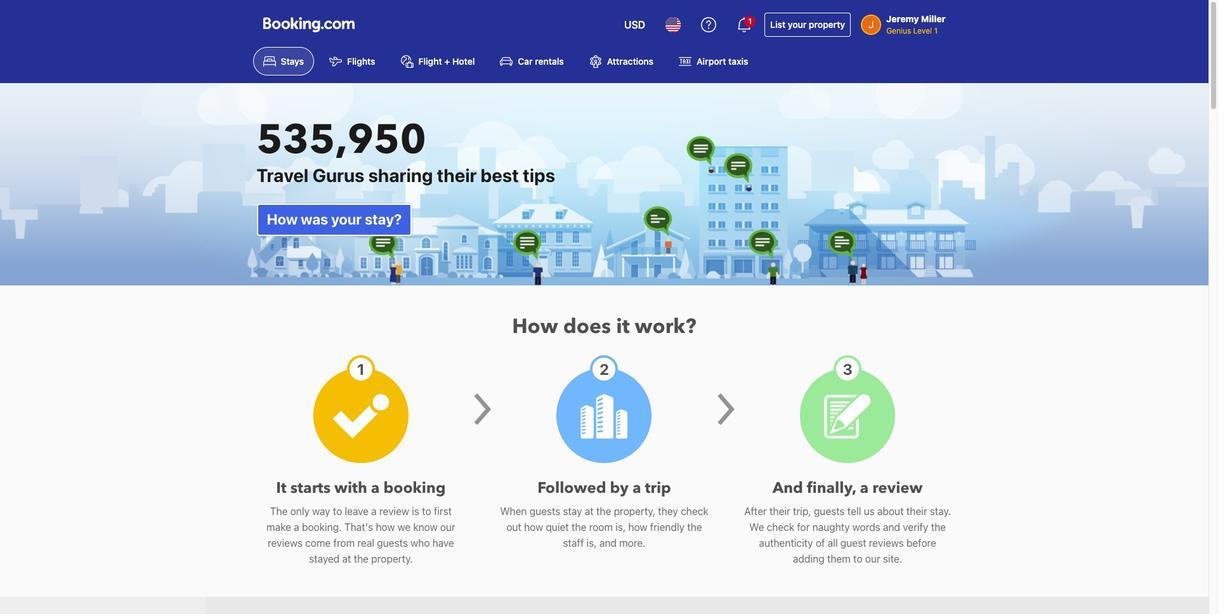Task type: vqa. For each thing, say whether or not it's contained in the screenshot.
do in the Departure Point Atlantic Ave 2401, North Virginia Beach, Virginia Beach, 23451 You Will Receive A Message Before Your Game With Instructions On How To Start. If You Do Not Receive The Message Prior To Starting Please Contact Us.
no



Task type: locate. For each thing, give the bounding box(es) containing it.
stayed
[[309, 554, 340, 565]]

1 reviews from the left
[[268, 538, 303, 549]]

car
[[518, 56, 533, 67]]

how was your stay? link
[[257, 204, 412, 236]]

room
[[589, 522, 613, 533]]

at
[[585, 506, 594, 517], [342, 554, 351, 565]]

guests inside after their trip, guests tell us about their stay. we check for naughty words and verify the authenticity of all guest reviews before adding them to our site.
[[814, 506, 845, 517]]

guests inside the only way to leave a review is to first make a booking. that's how we know our reviews come from real guests who have stayed at the property.
[[377, 538, 408, 549]]

0 vertical spatial our
[[440, 522, 456, 533]]

the up staff
[[572, 522, 587, 533]]

1 horizontal spatial at
[[585, 506, 594, 517]]

a
[[371, 478, 380, 499], [633, 478, 641, 499], [860, 478, 869, 499], [371, 506, 377, 517], [294, 522, 299, 533]]

1 horizontal spatial our
[[866, 554, 881, 565]]

is, right room
[[616, 522, 626, 533]]

booking.com online hotel reservations image
[[263, 17, 354, 32]]

and
[[884, 522, 901, 533], [600, 538, 617, 549]]

a down only
[[294, 522, 299, 533]]

1 vertical spatial and
[[600, 538, 617, 549]]

stay?
[[365, 211, 402, 228]]

at down the from
[[342, 554, 351, 565]]

3
[[843, 361, 853, 378]]

gurus
[[313, 165, 365, 186]]

1 vertical spatial review
[[380, 506, 409, 517]]

0 horizontal spatial how
[[376, 522, 395, 533]]

property,
[[614, 506, 656, 517]]

guest
[[841, 538, 867, 549]]

trip
[[645, 478, 671, 499]]

property.
[[371, 554, 413, 565]]

1
[[749, 17, 752, 26], [935, 26, 938, 36], [357, 361, 365, 378]]

how left does
[[512, 313, 558, 341]]

does
[[563, 313, 611, 341]]

1 vertical spatial your
[[331, 211, 362, 228]]

come
[[305, 538, 331, 549]]

it
[[276, 478, 287, 499]]

549,545
[[257, 113, 426, 168]]

about
[[878, 506, 904, 517]]

airport taxis link
[[669, 47, 759, 76]]

authenticity
[[759, 538, 813, 549]]

flight
[[419, 56, 442, 67]]

have
[[433, 538, 454, 549]]

the down 'stay.' at the right bottom of the page
[[931, 522, 946, 533]]

check inside 'when guests stay at the property, they check out how quiet the room is, how friendly the staff is, and more.'
[[681, 506, 709, 517]]

1 vertical spatial how
[[512, 313, 558, 341]]

0 vertical spatial is,
[[616, 522, 626, 533]]

the down real
[[354, 554, 369, 565]]

property
[[809, 19, 846, 30]]

your inside "link"
[[788, 19, 807, 30]]

friendly
[[650, 522, 685, 533]]

3 how from the left
[[629, 522, 648, 533]]

0 vertical spatial check
[[681, 506, 709, 517]]

how inside the only way to leave a review is to first make a booking. that's how we know our reviews come from real guests who have stayed at the property.
[[376, 522, 395, 533]]

reviews up the site.
[[869, 538, 904, 549]]

review up "we"
[[380, 506, 409, 517]]

how inside how was your stay? link
[[267, 211, 298, 228]]

0 horizontal spatial and
[[600, 538, 617, 549]]

check right they
[[681, 506, 709, 517]]

at inside 'when guests stay at the property, they check out how quiet the room is, how friendly the staff is, and more.'
[[585, 506, 594, 517]]

how right out
[[524, 522, 543, 533]]

2 horizontal spatial guests
[[814, 506, 845, 517]]

list your property
[[771, 19, 846, 30]]

1 horizontal spatial your
[[788, 19, 807, 30]]

1 horizontal spatial guests
[[530, 506, 561, 517]]

level
[[914, 26, 932, 36]]

when
[[500, 506, 527, 517]]

guests
[[530, 506, 561, 517], [814, 506, 845, 517], [377, 538, 408, 549]]

naughty
[[813, 522, 850, 533]]

how
[[376, 522, 395, 533], [524, 522, 543, 533], [629, 522, 648, 533]]

how left "we"
[[376, 522, 395, 533]]

0 vertical spatial at
[[585, 506, 594, 517]]

miller
[[922, 13, 946, 24]]

1 horizontal spatial how
[[512, 313, 558, 341]]

site.
[[883, 554, 903, 565]]

to right way
[[333, 506, 342, 517]]

0 horizontal spatial review
[[380, 506, 409, 517]]

their left trip,
[[770, 506, 791, 517]]

guests up quiet
[[530, 506, 561, 517]]

reviews down make
[[268, 538, 303, 549]]

is, right staff
[[587, 538, 597, 549]]

review up about
[[873, 478, 923, 499]]

review
[[873, 478, 923, 499], [380, 506, 409, 517]]

0 horizontal spatial check
[[681, 506, 709, 517]]

our left the site.
[[866, 554, 881, 565]]

leave
[[345, 506, 369, 517]]

before
[[907, 538, 937, 549]]

guests up 'naughty'
[[814, 506, 845, 517]]

to right is
[[422, 506, 431, 517]]

1 inside 1 button
[[749, 17, 752, 26]]

more.
[[620, 538, 646, 549]]

0 horizontal spatial guests
[[377, 538, 408, 549]]

jeremy miller genius level 1
[[887, 13, 946, 36]]

1 horizontal spatial review
[[873, 478, 923, 499]]

1 vertical spatial check
[[767, 522, 795, 533]]

1 horizontal spatial check
[[767, 522, 795, 533]]

out
[[507, 522, 522, 533]]

1 horizontal spatial reviews
[[869, 538, 904, 549]]

1 horizontal spatial how
[[524, 522, 543, 533]]

your right was
[[331, 211, 362, 228]]

how left was
[[267, 211, 298, 228]]

attractions
[[607, 56, 654, 67]]

2 horizontal spatial 1
[[935, 26, 938, 36]]

the right the friendly at the bottom of the page
[[688, 522, 702, 533]]

0 horizontal spatial their
[[437, 165, 477, 186]]

1 vertical spatial is,
[[587, 538, 597, 549]]

make
[[267, 522, 291, 533]]

stay.
[[930, 506, 952, 517]]

your right list
[[788, 19, 807, 30]]

booking.
[[302, 522, 342, 533]]

1 how from the left
[[376, 522, 395, 533]]

2 horizontal spatial to
[[854, 554, 863, 565]]

0 horizontal spatial at
[[342, 554, 351, 565]]

how
[[267, 211, 298, 228], [512, 313, 558, 341]]

1 button
[[729, 10, 760, 40]]

0 horizontal spatial your
[[331, 211, 362, 228]]

guests inside 'when guests stay at the property, they check out how quiet the room is, how friendly the staff is, and more.'
[[530, 506, 561, 517]]

and inside 'when guests stay at the property, they check out how quiet the room is, how friendly the staff is, and more.'
[[600, 538, 617, 549]]

1 horizontal spatial and
[[884, 522, 901, 533]]

0 vertical spatial your
[[788, 19, 807, 30]]

to inside after their trip, guests tell us about their stay. we check for naughty words and verify the authenticity of all guest reviews before adding them to our site.
[[854, 554, 863, 565]]

549,545 travel gurus sharing their best tips
[[257, 113, 555, 186]]

2 reviews from the left
[[869, 538, 904, 549]]

we
[[398, 522, 411, 533]]

was
[[301, 211, 328, 228]]

and finally, a review
[[773, 478, 923, 499]]

and down about
[[884, 522, 901, 533]]

guests up the property.
[[377, 538, 408, 549]]

real
[[358, 538, 375, 549]]

1 horizontal spatial their
[[770, 506, 791, 517]]

1 vertical spatial at
[[342, 554, 351, 565]]

our up have at the left of the page
[[440, 522, 456, 533]]

the
[[270, 506, 288, 517]]

their up verify
[[907, 506, 928, 517]]

1 horizontal spatial is,
[[616, 522, 626, 533]]

check up authenticity
[[767, 522, 795, 533]]

the only way to leave a review is to first make a booking. that's how we know our reviews come from real guests who have stayed at the property.
[[267, 506, 456, 565]]

a right with on the bottom left
[[371, 478, 380, 499]]

at inside the only way to leave a review is to first make a booking. that's how we know our reviews come from real guests who have stayed at the property.
[[342, 554, 351, 565]]

0 horizontal spatial reviews
[[268, 538, 303, 549]]

to down guest
[[854, 554, 863, 565]]

0 vertical spatial review
[[873, 478, 923, 499]]

0 horizontal spatial our
[[440, 522, 456, 533]]

their left best
[[437, 165, 477, 186]]

words
[[853, 522, 881, 533]]

trip,
[[793, 506, 812, 517]]

how for how does it work?
[[512, 313, 558, 341]]

1 vertical spatial our
[[866, 554, 881, 565]]

0 vertical spatial how
[[267, 211, 298, 228]]

2 horizontal spatial how
[[629, 522, 648, 533]]

airport
[[697, 56, 726, 67]]

our
[[440, 522, 456, 533], [866, 554, 881, 565]]

stay
[[563, 506, 582, 517]]

check
[[681, 506, 709, 517], [767, 522, 795, 533]]

a right the "leave"
[[371, 506, 377, 517]]

at right stay
[[585, 506, 594, 517]]

2 horizontal spatial their
[[907, 506, 928, 517]]

0 horizontal spatial how
[[267, 211, 298, 228]]

the
[[597, 506, 611, 517], [572, 522, 587, 533], [688, 522, 702, 533], [931, 522, 946, 533], [354, 554, 369, 565]]

a right by
[[633, 478, 641, 499]]

starts
[[291, 478, 331, 499]]

1 horizontal spatial 1
[[749, 17, 752, 26]]

is,
[[616, 522, 626, 533], [587, 538, 597, 549]]

how down property,
[[629, 522, 648, 533]]

and down room
[[600, 538, 617, 549]]

flights
[[347, 56, 375, 67]]

0 horizontal spatial is,
[[587, 538, 597, 549]]

0 vertical spatial and
[[884, 522, 901, 533]]



Task type: describe. For each thing, give the bounding box(es) containing it.
0 horizontal spatial 1
[[357, 361, 365, 378]]

airport taxis
[[697, 56, 749, 67]]

car rentals link
[[490, 47, 574, 76]]

followed by a trip
[[538, 478, 671, 499]]

travel
[[257, 165, 309, 186]]

genius
[[887, 26, 912, 36]]

+
[[445, 56, 450, 67]]

all
[[828, 538, 838, 549]]

verify
[[903, 522, 929, 533]]

know
[[413, 522, 438, 533]]

tips
[[523, 165, 555, 186]]

by
[[610, 478, 629, 499]]

1 horizontal spatial to
[[422, 506, 431, 517]]

we
[[750, 522, 764, 533]]

booking
[[384, 478, 446, 499]]

how for how was your stay?
[[267, 211, 298, 228]]

and
[[773, 478, 803, 499]]

stays
[[281, 56, 304, 67]]

flight + hotel
[[419, 56, 475, 67]]

1 inside jeremy miller genius level 1
[[935, 26, 938, 36]]

0 horizontal spatial to
[[333, 506, 342, 517]]

the inside the only way to leave a review is to first make a booking. that's how we know our reviews come from real guests who have stayed at the property.
[[354, 554, 369, 565]]

when guests stay at the property, they check out how quiet the room is, how friendly the staff is, and more.
[[500, 506, 709, 549]]

with
[[335, 478, 367, 499]]

work?
[[635, 313, 697, 341]]

that's
[[344, 522, 373, 533]]

list your property link
[[765, 13, 851, 37]]

us
[[864, 506, 875, 517]]

how does it work?
[[512, 313, 697, 341]]

it starts with a booking
[[276, 478, 446, 499]]

their inside 549,545 travel gurus sharing their best tips
[[437, 165, 477, 186]]

the up room
[[597, 506, 611, 517]]

first
[[434, 506, 452, 517]]

car rentals
[[518, 56, 564, 67]]

our inside after their trip, guests tell us about their stay. we check for naughty words and verify the authenticity of all guest reviews before adding them to our site.
[[866, 554, 881, 565]]

flights link
[[319, 47, 386, 76]]

flight + hotel link
[[391, 47, 485, 76]]

after their trip, guests tell us about their stay. we check for naughty words and verify the authenticity of all guest reviews before adding them to our site.
[[745, 506, 952, 565]]

reviews inside the only way to leave a review is to first make a booking. that's how we know our reviews come from real guests who have stayed at the property.
[[268, 538, 303, 549]]

them
[[828, 554, 851, 565]]

and inside after their trip, guests tell us about their stay. we check for naughty words and verify the authenticity of all guest reviews before adding them to our site.
[[884, 522, 901, 533]]

finally,
[[807, 478, 857, 499]]

who
[[411, 538, 430, 549]]

taxis
[[729, 56, 749, 67]]

our inside the only way to leave a review is to first make a booking. that's how we know our reviews come from real guests who have stayed at the property.
[[440, 522, 456, 533]]

check inside after their trip, guests tell us about their stay. we check for naughty words and verify the authenticity of all guest reviews before adding them to our site.
[[767, 522, 795, 533]]

of
[[816, 538, 825, 549]]

only
[[290, 506, 310, 517]]

after
[[745, 506, 767, 517]]

adding
[[793, 554, 825, 565]]

the inside after their trip, guests tell us about their stay. we check for naughty words and verify the authenticity of all guest reviews before adding them to our site.
[[931, 522, 946, 533]]

it
[[616, 313, 630, 341]]

quiet
[[546, 522, 569, 533]]

for
[[797, 522, 810, 533]]

usd button
[[617, 10, 653, 40]]

followed
[[538, 478, 606, 499]]

hotel
[[453, 56, 475, 67]]

how for it starts with a booking
[[376, 522, 395, 533]]

is
[[412, 506, 420, 517]]

usd
[[625, 19, 646, 30]]

from
[[334, 538, 355, 549]]

reviews inside after their trip, guests tell us about their stay. we check for naughty words and verify the authenticity of all guest reviews before adding them to our site.
[[869, 538, 904, 549]]

stays link
[[253, 47, 314, 76]]

how was your stay?
[[267, 211, 402, 228]]

staff
[[563, 538, 584, 549]]

list
[[771, 19, 786, 30]]

jeremy
[[887, 13, 919, 24]]

tell
[[848, 506, 862, 517]]

best
[[481, 165, 519, 186]]

a up us
[[860, 478, 869, 499]]

2
[[600, 361, 609, 378]]

they
[[658, 506, 678, 517]]

2 how from the left
[[524, 522, 543, 533]]

sharing
[[368, 165, 433, 186]]

how for followed by a trip
[[629, 522, 648, 533]]

way
[[312, 506, 330, 517]]

review inside the only way to leave a review is to first make a booking. that's how we know our reviews come from real guests who have stayed at the property.
[[380, 506, 409, 517]]

attractions link
[[579, 47, 664, 76]]



